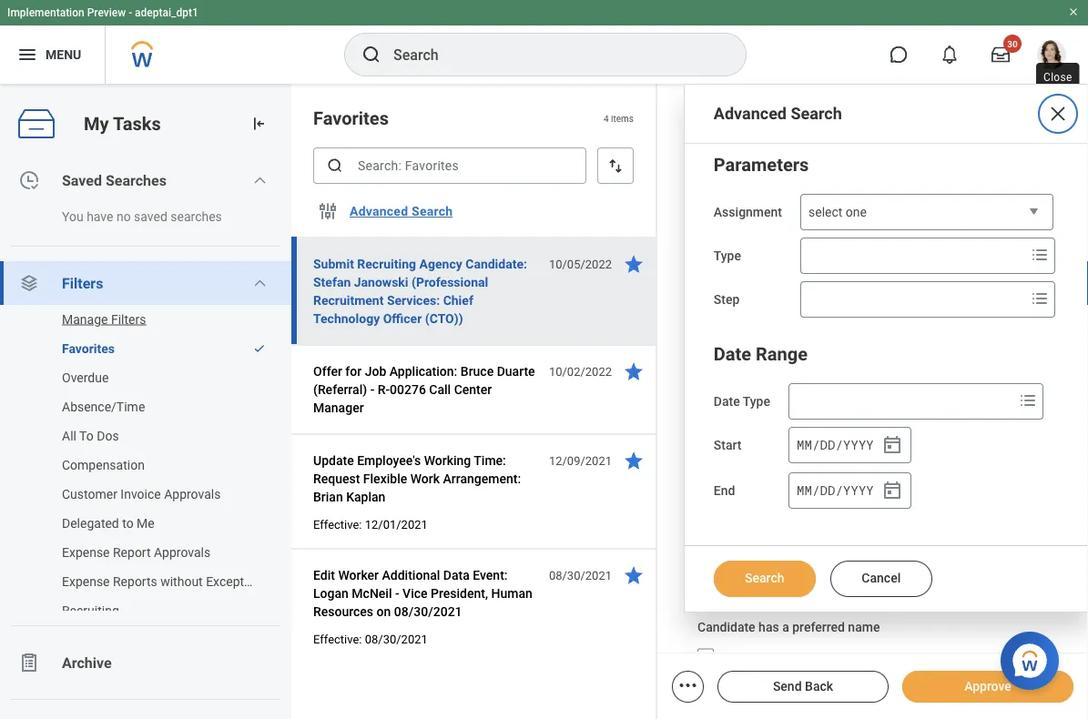 Task type: describe. For each thing, give the bounding box(es) containing it.
dos
[[97, 429, 119, 444]]

x image
[[1048, 103, 1069, 125]]

approvals for expense report approvals
[[154, 545, 211, 560]]

clock check image
[[18, 169, 40, 191]]

star image for effective: 12/01/2021
[[623, 450, 645, 472]]

- inside edit worker additional data event: logan mcneil - vice president, human resources on 08/30/2021
[[395, 586, 400, 601]]

brian
[[313, 490, 343, 505]]

search inside button
[[412, 204, 453, 219]]

10/05/2022 inside item list element
[[549, 257, 612, 271]]

select one
[[809, 205, 867, 220]]

- inside - stefan janowski (professional recruitment services: chief technology officer (cto))
[[698, 140, 702, 157]]

center
[[454, 382, 492, 397]]

review
[[698, 104, 756, 125]]

- stefan janowski (professional recruitment services: chief technology officer (cto)) element
[[698, 140, 985, 178]]

adeptai_dpt1
[[135, 6, 198, 19]]

search image
[[361, 44, 383, 66]]

bruce
[[461, 364, 494, 379]]

submit recruiting agency candidate: stefan janowski (professional recruitment services: chief technology officer (cto)) button
[[313, 253, 539, 330]]

- stefan janowski (professional recruitment services: chief technology officer (cto))
[[698, 140, 985, 178]]

country button
[[698, 278, 756, 297]]

edit
[[313, 568, 335, 583]]

delegated
[[62, 516, 119, 531]]

employee's
[[357, 453, 421, 468]]

services: inside - stefan janowski (professional recruitment services: chief technology officer (cto))
[[698, 160, 756, 178]]

recruiting for review
[[761, 104, 845, 125]]

type inside "date range" group
[[743, 394, 771, 409]]

Step field
[[802, 283, 1026, 316]]

no
[[117, 209, 131, 224]]

favorites inside button
[[62, 341, 115, 356]]

worker
[[338, 568, 379, 583]]

agency for candidate
[[850, 104, 911, 125]]

janowski inside - stefan janowski (professional recruitment services: chief technology officer (cto))
[[751, 140, 813, 157]]

prompts image for date type
[[1017, 390, 1039, 412]]

stefan inside 'submit recruiting agency candidate: stefan janowski (professional recruitment services: chief technology officer (cto))'
[[313, 275, 351, 290]]

Type field
[[802, 240, 1026, 272]]

end group
[[789, 473, 912, 509]]

edit worker additional data event: logan mcneil - vice president, human resources on 08/30/2021 button
[[313, 565, 539, 623]]

created: 10/05/2022
[[698, 251, 816, 266]]

candidate:
[[466, 256, 527, 271]]

1 vertical spatial candidate
[[698, 620, 756, 635]]

arrangement:
[[443, 471, 521, 486]]

star image for 10/02/2022
[[623, 361, 645, 383]]

implementation
[[7, 6, 84, 19]]

resources
[[313, 604, 374, 619]]

(cto)) inside - stefan janowski (professional recruitment services: chief technology officer (cto))
[[922, 160, 965, 178]]

submit recruiting agency candidate: stefan janowski (professional recruitment services: chief technology officer (cto))
[[313, 256, 527, 326]]

offer for job application: bruce duarte (referral) - r-00276 call center manager
[[313, 364, 535, 415]]

expense report approvals button
[[0, 538, 273, 568]]

technology inside 'submit recruiting agency candidate: stefan janowski (professional recruitment services: chief technology officer (cto))'
[[313, 311, 380, 326]]

Date Type field
[[790, 385, 1014, 418]]

1 horizontal spatial 10/05/2022
[[748, 251, 816, 266]]

reset all button
[[714, 533, 782, 569]]

Last Name text field
[[698, 551, 953, 587]]

saved
[[134, 209, 167, 224]]

4 items
[[604, 113, 634, 124]]

united states of america, press delete to clear value, ctrl + enter opens in new window. option
[[704, 351, 893, 373]]

date for date range
[[714, 343, 752, 365]]

preferred
[[793, 620, 845, 635]]

legal name group
[[698, 402, 1052, 587]]

name for legal name
[[742, 403, 786, 422]]

search image
[[326, 157, 344, 175]]

select
[[809, 205, 843, 220]]

favorites button
[[0, 334, 244, 363]]

delegated to me
[[62, 516, 155, 531]]

expense reports without exceptions button
[[0, 568, 273, 597]]

fullscreen image
[[792, 203, 814, 225]]

have
[[87, 209, 113, 224]]

date type
[[714, 394, 771, 409]]

united states of america
[[730, 355, 868, 369]]

(cto)) inside 'submit recruiting agency candidate: stefan janowski (professional recruitment services: chief technology officer (cto))'
[[425, 311, 463, 326]]

recruiting button
[[0, 597, 273, 626]]

legal
[[698, 403, 738, 422]]

officer inside 'submit recruiting agency candidate: stefan janowski (professional recruitment services: chief technology officer (cto))'
[[383, 311, 422, 326]]

item list element
[[291, 84, 658, 720]]

data
[[443, 568, 470, 583]]

end
[[714, 484, 735, 499]]

update employee's working time: request flexible work arrangement: brian kaplan button
[[313, 450, 539, 508]]

advanced search inside dialog
[[714, 104, 842, 123]]

recruiting inside button
[[62, 603, 119, 619]]

inbox large image
[[992, 46, 1010, 64]]

start group
[[789, 427, 912, 464]]

searches
[[171, 209, 222, 224]]

human
[[491, 586, 533, 601]]

parameters group
[[714, 150, 1058, 318]]

compensation
[[62, 458, 145, 473]]

officer inside - stefan janowski (professional recruitment services: chief technology officer (cto))
[[875, 160, 919, 178]]

clipboard image
[[18, 652, 40, 674]]

name for last name
[[726, 531, 759, 546]]

list containing manage filters
[[0, 305, 291, 626]]

search inside button
[[745, 571, 785, 586]]

reports
[[113, 574, 157, 589]]

a
[[783, 620, 790, 635]]

chevron down image
[[253, 276, 267, 291]]

cancel button
[[831, 561, 933, 598]]

flexible
[[363, 471, 407, 486]]

filters inside button
[[111, 312, 146, 327]]

states
[[769, 355, 804, 369]]

vice
[[403, 586, 428, 601]]

on
[[377, 604, 391, 619]]

offer for job application: bruce duarte (referral) - r-00276 call center manager button
[[313, 361, 539, 419]]

name
[[848, 620, 880, 635]]

(professional inside 'submit recruiting agency candidate: stefan janowski (professional recruitment services: chief technology officer (cto))'
[[412, 275, 488, 290]]

start
[[714, 438, 742, 453]]

notifications large image
[[941, 46, 959, 64]]

implementation preview -   adeptai_dpt1 banner
[[0, 0, 1089, 84]]

first
[[698, 449, 723, 464]]

technology inside - stefan janowski (professional recruitment services: chief technology officer (cto))
[[797, 160, 872, 178]]

update employee's working time: request flexible work arrangement: brian kaplan
[[313, 453, 521, 505]]

services: inside 'submit recruiting agency candidate: stefan janowski (professional recruitment services: chief technology officer (cto))'
[[387, 293, 440, 308]]

you have no saved searches
[[62, 209, 222, 224]]

last name
[[698, 531, 759, 546]]

date for date type
[[714, 394, 740, 409]]

mm for start
[[797, 437, 812, 454]]

united states of america element
[[730, 354, 868, 370]]

job
[[365, 364, 387, 379]]

perspective image
[[18, 272, 40, 294]]

of
[[807, 355, 819, 369]]

archive button
[[0, 641, 291, 685]]

search button
[[714, 561, 816, 598]]

2 horizontal spatial search
[[791, 104, 842, 123]]

12/01/2021
[[365, 518, 428, 532]]

implementation preview -   adeptai_dpt1
[[7, 6, 198, 19]]

yyyy for end
[[844, 482, 874, 499]]

reset all
[[721, 544, 775, 559]]

logan
[[313, 586, 349, 601]]

legal name button
[[698, 403, 786, 422]]

effective: for edit worker additional data event: logan mcneil - vice president, human resources on 08/30/2021
[[313, 633, 362, 646]]

cancel
[[862, 571, 901, 586]]

favorites inside item list element
[[313, 107, 389, 129]]

candidate has a preferred name
[[698, 620, 880, 635]]

all inside my tasks element
[[62, 429, 76, 444]]

close environment banner image
[[1069, 6, 1079, 17]]

(professional inside - stefan janowski (professional recruitment services: chief technology officer (cto))
[[816, 140, 903, 157]]

advanced search inside button
[[350, 204, 453, 219]]

review recruiting agency candidate
[[698, 104, 999, 125]]

range
[[756, 343, 808, 365]]

customer invoice approvals
[[62, 487, 221, 502]]

united
[[730, 355, 765, 369]]

star image for effective: 08/30/2021
[[623, 565, 645, 587]]



Task type: vqa. For each thing, say whether or not it's contained in the screenshot.
'03/01/2020'
no



Task type: locate. For each thing, give the bounding box(es) containing it.
1 horizontal spatial janowski
[[751, 140, 813, 157]]

1 horizontal spatial candidate
[[916, 104, 999, 125]]

1 horizontal spatial agency
[[850, 104, 911, 125]]

country
[[698, 278, 756, 297]]

0 horizontal spatial all
[[62, 429, 76, 444]]

(cto)) up application:
[[425, 311, 463, 326]]

effective: down brian
[[313, 518, 362, 532]]

recruitment down the submit
[[313, 293, 384, 308]]

you
[[62, 209, 84, 224]]

0 vertical spatial agency
[[850, 104, 911, 125]]

chevron down image
[[253, 173, 267, 188]]

0 vertical spatial officer
[[875, 160, 919, 178]]

- down review
[[698, 140, 702, 157]]

0 horizontal spatial (cto))
[[425, 311, 463, 326]]

officer up application:
[[383, 311, 422, 326]]

1 vertical spatial effective:
[[313, 633, 362, 646]]

favorites up search icon
[[313, 107, 389, 129]]

1 expense from the top
[[62, 545, 110, 560]]

0 vertical spatial expense
[[62, 545, 110, 560]]

agency up - stefan janowski (professional recruitment services: chief technology officer (cto))
[[850, 104, 911, 125]]

0 vertical spatial prompts image
[[1029, 244, 1051, 266]]

1 horizontal spatial recruitment
[[906, 140, 985, 157]]

overdue
[[62, 370, 109, 385]]

1 horizontal spatial search
[[745, 571, 785, 586]]

agency for candidate:
[[420, 256, 463, 271]]

mcneil
[[352, 586, 392, 601]]

absence/time
[[62, 399, 145, 414]]

me
[[137, 516, 155, 531]]

candidate down notifications large image at the top
[[916, 104, 999, 125]]

2 date from the top
[[714, 394, 740, 409]]

1 vertical spatial 08/30/2021
[[394, 604, 462, 619]]

mm for end
[[797, 482, 812, 499]]

1 horizontal spatial chief
[[760, 160, 794, 178]]

4
[[604, 113, 609, 124]]

recruitment inside - stefan janowski (professional recruitment services: chief technology officer (cto))
[[906, 140, 985, 157]]

manage filters button
[[0, 305, 273, 334]]

1 vertical spatial services:
[[387, 293, 440, 308]]

2 expense from the top
[[62, 574, 110, 589]]

0 vertical spatial chief
[[760, 160, 794, 178]]

janowski down review
[[751, 140, 813, 157]]

0 horizontal spatial recruiting
[[62, 603, 119, 619]]

effective: 08/30/2021
[[313, 633, 428, 646]]

effective:
[[313, 518, 362, 532], [313, 633, 362, 646]]

searches
[[106, 172, 167, 189]]

name right legal
[[742, 403, 786, 422]]

call
[[429, 382, 451, 397]]

0 vertical spatial search
[[791, 104, 842, 123]]

type right legal
[[743, 394, 771, 409]]

First Name text field
[[698, 469, 953, 506]]

1 vertical spatial (professional
[[412, 275, 488, 290]]

duarte
[[497, 364, 535, 379]]

name right first
[[727, 449, 760, 464]]

officer up select one popup button
[[875, 160, 919, 178]]

08/30/2021
[[549, 569, 612, 583], [394, 604, 462, 619], [365, 633, 428, 646]]

0 horizontal spatial agency
[[420, 256, 463, 271]]

0 vertical spatial candidate
[[916, 104, 999, 125]]

0 vertical spatial type
[[714, 249, 741, 264]]

0 vertical spatial 08/30/2021
[[549, 569, 612, 583]]

0 horizontal spatial stefan
[[313, 275, 351, 290]]

mm inside end "group"
[[797, 482, 812, 499]]

0 horizontal spatial janowski
[[354, 275, 409, 290]]

0 vertical spatial favorites
[[313, 107, 389, 129]]

0 vertical spatial name
[[742, 403, 786, 422]]

expense for expense reports without exceptions
[[62, 574, 110, 589]]

date down the x small image
[[714, 394, 740, 409]]

1 vertical spatial approvals
[[154, 545, 211, 560]]

parameters button
[[714, 154, 809, 175]]

(professional down candidate:
[[412, 275, 488, 290]]

2 mm from the top
[[797, 482, 812, 499]]

chief up assignment
[[760, 160, 794, 178]]

- left vice
[[395, 586, 400, 601]]

1 vertical spatial technology
[[313, 311, 380, 326]]

janowski down the submit
[[354, 275, 409, 290]]

12/09/2021
[[549, 454, 612, 468]]

1 vertical spatial officer
[[383, 311, 422, 326]]

mm up first name text box
[[797, 437, 812, 454]]

0 vertical spatial janowski
[[751, 140, 813, 157]]

0 vertical spatial mm / dd / yyyy
[[797, 437, 874, 454]]

1 horizontal spatial type
[[743, 394, 771, 409]]

close
[[1044, 71, 1073, 84]]

0 horizontal spatial (professional
[[412, 275, 488, 290]]

stefan inside - stefan janowski (professional recruitment services: chief technology officer (cto))
[[705, 140, 748, 157]]

mm
[[797, 437, 812, 454], [797, 482, 812, 499]]

chief inside 'submit recruiting agency candidate: stefan janowski (professional recruitment services: chief technology officer (cto))'
[[443, 293, 474, 308]]

2 list from the top
[[0, 305, 291, 626]]

list containing saved searches
[[0, 158, 291, 720]]

prompts image
[[1029, 288, 1051, 310]]

mm / dd / yyyy up first name text box
[[797, 437, 874, 454]]

0 vertical spatial effective:
[[313, 518, 362, 532]]

dd down the start group at right
[[820, 482, 836, 499]]

approvals
[[164, 487, 221, 502], [154, 545, 211, 560]]

1 vertical spatial stefan
[[313, 275, 351, 290]]

delegated to me button
[[0, 509, 273, 538]]

08/30/2021 inside edit worker additional data event: logan mcneil - vice president, human resources on 08/30/2021
[[394, 604, 462, 619]]

mm / dd / yyyy for end
[[797, 482, 874, 499]]

recruitment up select one popup button
[[906, 140, 985, 157]]

0 vertical spatial recruiting
[[761, 104, 845, 125]]

yyyy for start
[[844, 437, 874, 454]]

one
[[846, 205, 867, 220]]

has
[[759, 620, 779, 635]]

0 horizontal spatial chief
[[443, 293, 474, 308]]

candidate left "has"
[[698, 620, 756, 635]]

10/05/2022 right candidate:
[[549, 257, 612, 271]]

search down reset all
[[745, 571, 785, 586]]

check image
[[253, 343, 266, 355]]

0 horizontal spatial advanced
[[350, 204, 408, 219]]

1 vertical spatial recruitment
[[313, 293, 384, 308]]

0 horizontal spatial 10/05/2022
[[549, 257, 612, 271]]

1 vertical spatial yyyy
[[844, 482, 874, 499]]

date range group
[[714, 340, 1058, 511]]

1 horizontal spatial advanced
[[714, 104, 787, 123]]

list
[[0, 158, 291, 720], [0, 305, 291, 626]]

to
[[122, 516, 134, 531]]

update
[[313, 453, 354, 468]]

all to dos
[[62, 429, 119, 444]]

effective: down resources
[[313, 633, 362, 646]]

dd inside end "group"
[[820, 482, 836, 499]]

1 vertical spatial dd
[[820, 482, 836, 499]]

1 horizontal spatial technology
[[797, 160, 872, 178]]

filters up manage
[[62, 275, 103, 292]]

america
[[822, 355, 868, 369]]

approvals inside button
[[154, 545, 211, 560]]

items
[[611, 113, 634, 124]]

advanced search up parameters 'button'
[[714, 104, 842, 123]]

0 horizontal spatial recruitment
[[313, 293, 384, 308]]

all up search button
[[759, 544, 775, 559]]

services: up assignment
[[698, 160, 756, 178]]

request
[[313, 471, 360, 486]]

1 vertical spatial janowski
[[354, 275, 409, 290]]

type up country
[[714, 249, 741, 264]]

1 vertical spatial agency
[[420, 256, 463, 271]]

archive
[[62, 654, 112, 672]]

recruiting up - stefan janowski (professional recruitment services: chief technology officer (cto))
[[761, 104, 845, 125]]

recruitment inside 'submit recruiting agency candidate: stefan janowski (professional recruitment services: chief technology officer (cto))'
[[313, 293, 384, 308]]

created:
[[698, 251, 745, 266]]

calendar image
[[882, 480, 904, 502]]

1 horizontal spatial advanced search
[[714, 104, 842, 123]]

yyyy inside the start group
[[844, 437, 874, 454]]

yyyy
[[844, 437, 874, 454], [844, 482, 874, 499]]

1 vertical spatial date
[[714, 394, 740, 409]]

mm down the start group at right
[[797, 482, 812, 499]]

1 dd from the top
[[820, 437, 836, 454]]

close tooltip
[[1033, 59, 1084, 96]]

08/30/2021 down "on"
[[365, 633, 428, 646]]

agency
[[850, 104, 911, 125], [420, 256, 463, 271]]

search up - stefan janowski (professional recruitment services: chief technology officer (cto)) element
[[791, 104, 842, 123]]

recruiting right the submit
[[357, 256, 416, 271]]

0 horizontal spatial favorites
[[62, 341, 115, 356]]

0 horizontal spatial advanced search
[[350, 204, 453, 219]]

stefan down review
[[705, 140, 748, 157]]

1 vertical spatial advanced
[[350, 204, 408, 219]]

search down search: favorites text field
[[412, 204, 453, 219]]

1 horizontal spatial filters
[[111, 312, 146, 327]]

0 horizontal spatial services:
[[387, 293, 440, 308]]

configure image
[[317, 200, 339, 222]]

saved
[[62, 172, 102, 189]]

1 horizontal spatial all
[[759, 544, 775, 559]]

customer
[[62, 487, 117, 502]]

prompts image inside the parameters group
[[1029, 244, 1051, 266]]

filters inside "dropdown button"
[[62, 275, 103, 292]]

recruiting up archive
[[62, 603, 119, 619]]

10/05/2022 down fullscreen icon
[[748, 251, 816, 266]]

0 vertical spatial all
[[62, 429, 76, 444]]

agency left candidate:
[[420, 256, 463, 271]]

advanced right configure icon
[[350, 204, 408, 219]]

0 vertical spatial (cto))
[[922, 160, 965, 178]]

prompts image
[[1029, 244, 1051, 266], [1017, 390, 1039, 412]]

chief
[[760, 160, 794, 178], [443, 293, 474, 308]]

2 vertical spatial name
[[726, 531, 759, 546]]

advanced inside dialog
[[714, 104, 787, 123]]

chief inside - stefan janowski (professional recruitment services: chief technology officer (cto))
[[760, 160, 794, 178]]

2 mm / dd / yyyy from the top
[[797, 482, 874, 499]]

type inside the parameters group
[[714, 249, 741, 264]]

1 vertical spatial advanced search
[[350, 204, 453, 219]]

0 vertical spatial advanced search
[[714, 104, 842, 123]]

effective: for update employee's working time: request flexible work arrangement: brian kaplan
[[313, 518, 362, 532]]

1 vertical spatial prompts image
[[1017, 390, 1039, 412]]

prompts image for type
[[1029, 244, 1051, 266]]

stefan down the submit
[[313, 275, 351, 290]]

agency inside 'submit recruiting agency candidate: stefan janowski (professional recruitment services: chief technology officer (cto))'
[[420, 256, 463, 271]]

approvals right invoice
[[164, 487, 221, 502]]

submit
[[313, 256, 354, 271]]

expense down delegated
[[62, 545, 110, 560]]

0 vertical spatial filters
[[62, 275, 103, 292]]

expense left reports
[[62, 574, 110, 589]]

1 vertical spatial type
[[743, 394, 771, 409]]

dd inside the start group
[[820, 437, 836, 454]]

yyyy left calendar image
[[844, 437, 874, 454]]

mm / dd / yyyy down the start group at right
[[797, 482, 874, 499]]

1 vertical spatial mm / dd / yyyy
[[797, 482, 874, 499]]

0 vertical spatial approvals
[[164, 487, 221, 502]]

10/05/2022
[[748, 251, 816, 266], [549, 257, 612, 271]]

1 vertical spatial all
[[759, 544, 775, 559]]

services: up application:
[[387, 293, 440, 308]]

name right last
[[726, 531, 759, 546]]

my tasks element
[[0, 84, 291, 720]]

(professional
[[816, 140, 903, 157], [412, 275, 488, 290]]

calendar image
[[882, 435, 904, 456]]

time:
[[474, 453, 506, 468]]

all
[[62, 429, 76, 444], [759, 544, 775, 559]]

chief down candidate:
[[443, 293, 474, 308]]

r-
[[378, 382, 390, 397]]

dd for start
[[820, 437, 836, 454]]

2 vertical spatial search
[[745, 571, 785, 586]]

star image for 10/05/2022
[[623, 253, 645, 275]]

0 horizontal spatial candidate
[[698, 620, 756, 635]]

overdue button
[[0, 363, 273, 393]]

approvals for customer invoice approvals
[[164, 487, 221, 502]]

0 vertical spatial (professional
[[816, 140, 903, 157]]

technology up "select one"
[[797, 160, 872, 178]]

last
[[698, 531, 722, 546]]

1 vertical spatial expense
[[62, 574, 110, 589]]

name
[[742, 403, 786, 422], [727, 449, 760, 464], [726, 531, 759, 546]]

dd for end
[[820, 482, 836, 499]]

0 horizontal spatial officer
[[383, 311, 422, 326]]

2 effective: from the top
[[313, 633, 362, 646]]

manage filters
[[62, 312, 146, 327]]

-
[[129, 6, 132, 19], [698, 140, 702, 157], [370, 382, 375, 397], [395, 586, 400, 601]]

profile logan mcneil element
[[1027, 35, 1078, 75]]

1 vertical spatial favorites
[[62, 341, 115, 356]]

date up date type on the bottom
[[714, 343, 752, 365]]

Search: Favorites text field
[[313, 148, 587, 184]]

advanced search down search: favorites text field
[[350, 204, 453, 219]]

1 vertical spatial mm
[[797, 482, 812, 499]]

1 list from the top
[[0, 158, 291, 720]]

recruiting
[[761, 104, 845, 125], [357, 256, 416, 271], [62, 603, 119, 619]]

manage
[[62, 312, 108, 327]]

- left r-
[[370, 382, 375, 397]]

advanced up parameters 'button'
[[714, 104, 787, 123]]

0 vertical spatial advanced
[[714, 104, 787, 123]]

0 vertical spatial yyyy
[[844, 437, 874, 454]]

mm inside the start group
[[797, 437, 812, 454]]

expense for expense report approvals
[[62, 545, 110, 560]]

- right preview
[[129, 6, 132, 19]]

candidate
[[916, 104, 999, 125], [698, 620, 756, 635]]

event:
[[473, 568, 508, 583]]

for
[[346, 364, 362, 379]]

1 vertical spatial recruiting
[[357, 256, 416, 271]]

advanced search dialog
[[684, 84, 1089, 613]]

1 effective: from the top
[[313, 518, 362, 532]]

0 vertical spatial dd
[[820, 437, 836, 454]]

date range
[[714, 343, 808, 365]]

1 vertical spatial name
[[727, 449, 760, 464]]

08/30/2021 right event:
[[549, 569, 612, 583]]

recruiting inside 'submit recruiting agency candidate: stefan janowski (professional recruitment services: chief technology officer (cto))'
[[357, 256, 416, 271]]

all left to
[[62, 429, 76, 444]]

0 vertical spatial recruitment
[[906, 140, 985, 157]]

1 mm from the top
[[797, 437, 812, 454]]

dd up first name text box
[[820, 437, 836, 454]]

- inside "banner"
[[129, 6, 132, 19]]

0 horizontal spatial filters
[[62, 275, 103, 292]]

filters up the favorites button
[[111, 312, 146, 327]]

1 horizontal spatial services:
[[698, 160, 756, 178]]

my tasks
[[84, 113, 161, 134]]

1 vertical spatial filters
[[111, 312, 146, 327]]

parameters
[[714, 154, 809, 175]]

- inside offer for job application: bruce duarte (referral) - r-00276 call center manager
[[370, 382, 375, 397]]

janowski inside 'submit recruiting agency candidate: stefan janowski (professional recruitment services: chief technology officer (cto))'
[[354, 275, 409, 290]]

janowski
[[751, 140, 813, 157], [354, 275, 409, 290]]

mm / dd / yyyy inside end "group"
[[797, 482, 874, 499]]

2 yyyy from the top
[[844, 482, 874, 499]]

exceptions
[[206, 574, 268, 589]]

recruitment
[[906, 140, 985, 157], [313, 293, 384, 308]]

1 horizontal spatial stefan
[[705, 140, 748, 157]]

expense
[[62, 545, 110, 560], [62, 574, 110, 589]]

1 horizontal spatial (professional
[[816, 140, 903, 157]]

1 vertical spatial search
[[412, 204, 453, 219]]

1 yyyy from the top
[[844, 437, 874, 454]]

2 vertical spatial 08/30/2021
[[365, 633, 428, 646]]

approvals inside button
[[164, 487, 221, 502]]

approvals up without
[[154, 545, 211, 560]]

dd
[[820, 437, 836, 454], [820, 482, 836, 499]]

1 date from the top
[[714, 343, 752, 365]]

00276
[[390, 382, 426, 397]]

0 vertical spatial services:
[[698, 160, 756, 178]]

(cto)) up select one popup button
[[922, 160, 965, 178]]

08/30/2021 down vice
[[394, 604, 462, 619]]

mm / dd / yyyy inside the start group
[[797, 437, 874, 454]]

saved searches
[[62, 172, 167, 189]]

manager
[[313, 400, 364, 415]]

offer
[[313, 364, 342, 379]]

advanced inside button
[[350, 204, 408, 219]]

(professional down the review recruiting agency candidate
[[816, 140, 903, 157]]

/
[[812, 437, 820, 454], [836, 437, 843, 454], [812, 482, 820, 499], [836, 482, 843, 499]]

date range button
[[714, 343, 808, 365]]

application:
[[390, 364, 458, 379]]

filters button
[[0, 261, 291, 305]]

country group
[[698, 277, 1052, 380]]

mm / dd / yyyy
[[797, 437, 874, 454], [797, 482, 874, 499]]

legal name
[[698, 403, 786, 422]]

0 horizontal spatial search
[[412, 204, 453, 219]]

1 mm / dd / yyyy from the top
[[797, 437, 874, 454]]

saved searches button
[[0, 158, 291, 202]]

advanced search button
[[343, 193, 460, 230]]

1 horizontal spatial favorites
[[313, 107, 389, 129]]

10/02/2022
[[549, 365, 612, 378]]

recruiting for submit
[[357, 256, 416, 271]]

technology up the for at the left bottom of page
[[313, 311, 380, 326]]

additional
[[382, 568, 440, 583]]

mm / dd / yyyy for start
[[797, 437, 874, 454]]

transformation import image
[[250, 115, 268, 133]]

expense reports without exceptions
[[62, 574, 268, 589]]

1 horizontal spatial recruiting
[[357, 256, 416, 271]]

star image
[[694, 203, 716, 225], [623, 253, 645, 275], [623, 361, 645, 383], [623, 450, 645, 472], [623, 565, 645, 587]]

1 vertical spatial (cto))
[[425, 311, 463, 326]]

0 horizontal spatial type
[[714, 249, 741, 264]]

yyyy inside end "group"
[[844, 482, 874, 499]]

favorites up the overdue
[[62, 341, 115, 356]]

0 vertical spatial date
[[714, 343, 752, 365]]

x small image
[[708, 353, 726, 371]]

you have no saved searches button
[[0, 202, 273, 231]]

2 horizontal spatial recruiting
[[761, 104, 845, 125]]

name for first name
[[727, 449, 760, 464]]

yyyy left calendar icon
[[844, 482, 874, 499]]

all inside advanced search dialog
[[759, 544, 775, 559]]

2 dd from the top
[[820, 482, 836, 499]]

0 vertical spatial stefan
[[705, 140, 748, 157]]

0 vertical spatial technology
[[797, 160, 872, 178]]

1 vertical spatial chief
[[443, 293, 474, 308]]



